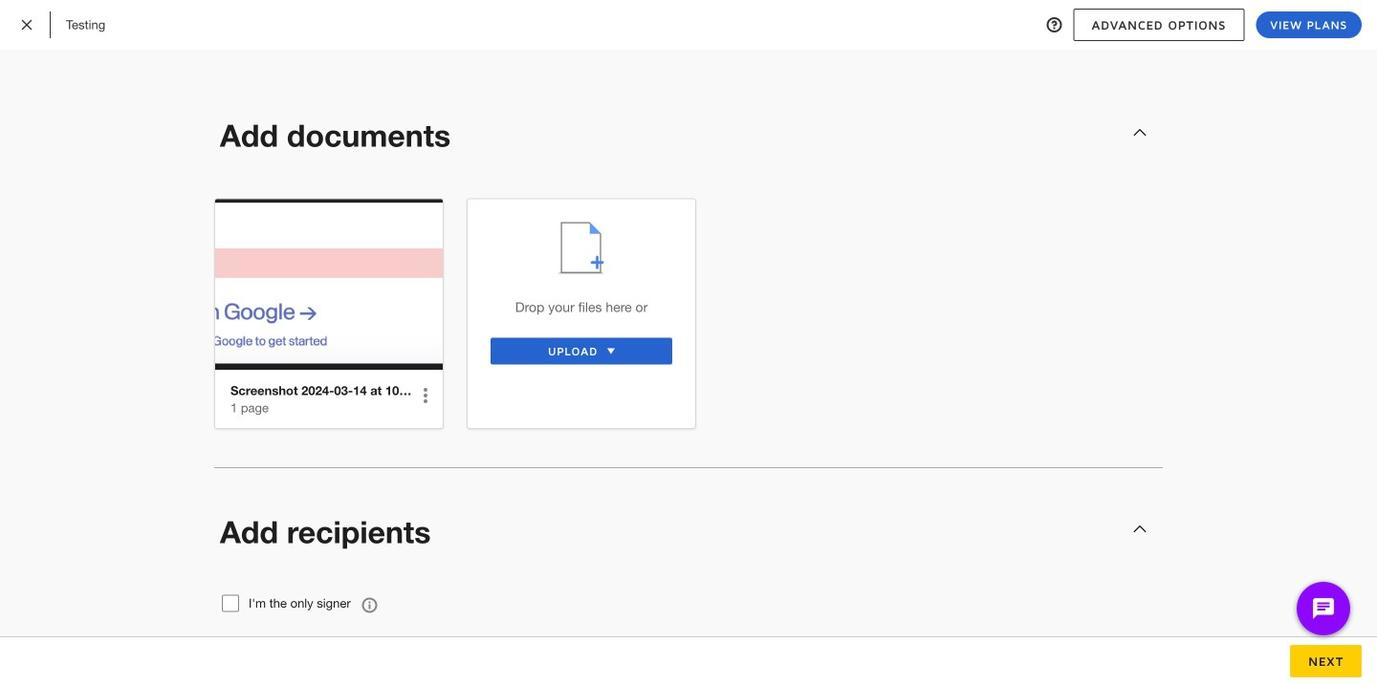 Task type: vqa. For each thing, say whether or not it's contained in the screenshot.
region
yes



Task type: describe. For each thing, give the bounding box(es) containing it.
screenshot 2024-03-14 at 10.29.49 am.png image
[[215, 199, 443, 370]]



Task type: locate. For each thing, give the bounding box(es) containing it.
region
[[214, 188, 483, 430]]



